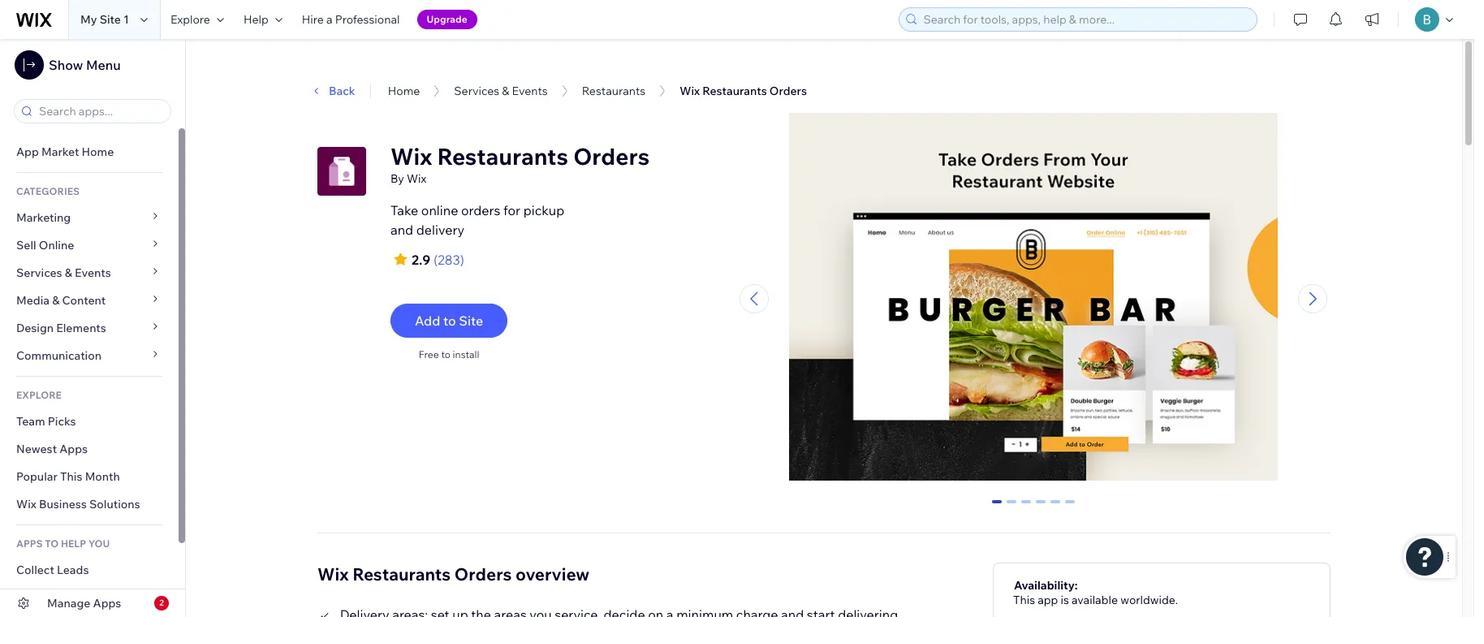 Task type: describe. For each thing, give the bounding box(es) containing it.
menu
[[86, 57, 121, 73]]

wix for wix business solutions
[[16, 497, 36, 512]]

manage apps
[[47, 596, 121, 611]]

(
[[434, 252, 438, 268]]

by
[[391, 171, 404, 186]]

to for free
[[441, 348, 451, 361]]

0
[[994, 500, 1000, 515]]

this for popular
[[60, 469, 82, 484]]

communication
[[16, 348, 104, 363]]

popular this month link
[[0, 463, 179, 491]]

events inside services & events link
[[75, 266, 111, 280]]

wix for wix restaurants orders overview
[[318, 563, 349, 584]]

orders
[[461, 202, 501, 218]]

0 vertical spatial events
[[512, 84, 548, 98]]

show
[[49, 57, 83, 73]]

communication link
[[0, 342, 179, 370]]

1 horizontal spatial home
[[388, 84, 420, 98]]

newest apps
[[16, 442, 88, 456]]

marketing
[[16, 210, 71, 225]]

pickup
[[524, 202, 565, 218]]

back button
[[309, 84, 355, 98]]

restaurants for wix restaurants orders
[[703, 84, 767, 98]]

2.9 ( 283 )
[[412, 252, 465, 268]]

team picks link
[[0, 408, 179, 435]]

app market home
[[16, 145, 114, 159]]

professional
[[335, 12, 400, 27]]

is
[[1061, 593, 1069, 607]]

wix for wix restaurants orders
[[680, 84, 700, 98]]

apps for manage apps
[[93, 596, 121, 611]]

media
[[16, 293, 50, 308]]

restaurants for wix restaurants orders overview
[[353, 563, 451, 584]]

team picks
[[16, 414, 76, 429]]

hire
[[302, 12, 324, 27]]

add
[[415, 313, 440, 329]]

apps to help you
[[16, 538, 110, 550]]

collect leads link
[[0, 556, 179, 584]]

availability:
[[1014, 578, 1078, 593]]

help
[[61, 538, 86, 550]]

wix restaurants orders preview 0 image
[[789, 113, 1278, 489]]

popular
[[16, 469, 58, 484]]

take
[[391, 202, 418, 218]]

upgrade
[[427, 13, 468, 25]]

online
[[39, 238, 74, 253]]

overview
[[516, 563, 590, 584]]

wix business solutions
[[16, 497, 140, 512]]

5
[[1067, 500, 1073, 515]]

market
[[41, 145, 79, 159]]

site inside button
[[459, 313, 483, 329]]

restaurants for wix restaurants orders by wix
[[437, 142, 568, 171]]

sidebar element
[[0, 39, 186, 617]]

and
[[391, 222, 414, 238]]

3
[[1038, 500, 1044, 515]]

solutions
[[89, 497, 140, 512]]

wix restaurants orders by wix
[[391, 142, 650, 186]]

free
[[419, 348, 439, 361]]

content
[[62, 293, 106, 308]]

restaurants link
[[582, 84, 646, 98]]

4
[[1052, 500, 1059, 515]]

to for add
[[443, 313, 456, 329]]

show menu button
[[15, 50, 121, 80]]

hire a professional
[[302, 12, 400, 27]]

my
[[80, 12, 97, 27]]

orders for wix restaurants orders by wix
[[573, 142, 650, 171]]

explore
[[170, 12, 210, 27]]

business
[[39, 497, 87, 512]]

services inside sidebar element
[[16, 266, 62, 280]]

home link
[[388, 84, 420, 98]]

show menu
[[49, 57, 121, 73]]

1 vertical spatial services & events link
[[0, 259, 179, 287]]

wix restaurants orders button
[[672, 79, 815, 103]]

take online orders for pickup and delivery
[[391, 202, 565, 238]]

Search for tools, apps, help & more... field
[[919, 8, 1252, 31]]

apps
[[16, 538, 43, 550]]

categories
[[16, 185, 80, 197]]

add to site
[[415, 313, 483, 329]]

0 1 2 3 4 5
[[994, 500, 1073, 515]]

orders for wix restaurants orders
[[770, 84, 807, 98]]

team
[[16, 414, 45, 429]]

this for availability:
[[1014, 593, 1035, 607]]

1 horizontal spatial 2
[[1023, 500, 1030, 515]]

1 vertical spatial 1
[[1008, 500, 1015, 515]]

0 vertical spatial site
[[100, 12, 121, 27]]

you
[[88, 538, 110, 550]]

manage
[[47, 596, 90, 611]]



Task type: locate. For each thing, give the bounding box(es) containing it.
services & events up media & content
[[16, 266, 111, 280]]

services & events link up wix restaurants orders by wix
[[454, 84, 548, 98]]

for
[[504, 202, 521, 218]]

0 vertical spatial orders
[[770, 84, 807, 98]]

orders inside wix restaurants orders button
[[770, 84, 807, 98]]

1 right my
[[123, 12, 129, 27]]

)
[[460, 252, 465, 268]]

app
[[16, 145, 39, 159]]

to right free
[[441, 348, 451, 361]]

wix for wix restaurants orders by wix
[[391, 142, 432, 171]]

1 horizontal spatial services
[[454, 84, 500, 98]]

design elements link
[[0, 314, 179, 342]]

& up media & content
[[65, 266, 72, 280]]

services & events up wix restaurants orders by wix
[[454, 84, 548, 98]]

1 horizontal spatial services & events
[[454, 84, 548, 98]]

1 horizontal spatial events
[[512, 84, 548, 98]]

services & events link
[[454, 84, 548, 98], [0, 259, 179, 287]]

0 horizontal spatial this
[[60, 469, 82, 484]]

1 horizontal spatial this
[[1014, 593, 1035, 607]]

wix restaurants orders logo image
[[318, 147, 366, 196]]

marketing link
[[0, 204, 179, 231]]

this
[[60, 469, 82, 484], [1014, 593, 1035, 607]]

services & events link up content on the top left of page
[[0, 259, 179, 287]]

apps up popular this month
[[59, 442, 88, 456]]

1 horizontal spatial 1
[[1008, 500, 1015, 515]]

1 horizontal spatial &
[[65, 266, 72, 280]]

home right market
[[82, 145, 114, 159]]

hire a professional link
[[292, 0, 410, 39]]

0 vertical spatial &
[[502, 84, 509, 98]]

0 vertical spatial home
[[388, 84, 420, 98]]

apps
[[59, 442, 88, 456], [93, 596, 121, 611]]

0 vertical spatial 2
[[1023, 500, 1030, 515]]

home right back
[[388, 84, 420, 98]]

design
[[16, 321, 54, 335]]

explore
[[16, 389, 62, 401]]

1 vertical spatial site
[[459, 313, 483, 329]]

Search apps... field
[[34, 100, 166, 123]]

wix inside sidebar element
[[16, 497, 36, 512]]

2 vertical spatial orders
[[455, 563, 512, 584]]

this left app
[[1014, 593, 1035, 607]]

my site 1
[[80, 12, 129, 27]]

home inside app market home link
[[82, 145, 114, 159]]

0 vertical spatial apps
[[59, 442, 88, 456]]

2 right manage apps
[[159, 598, 164, 608]]

0 vertical spatial services & events
[[454, 84, 548, 98]]

restaurants inside button
[[703, 84, 767, 98]]

picks
[[48, 414, 76, 429]]

upgrade button
[[417, 10, 477, 29]]

0 vertical spatial 1
[[123, 12, 129, 27]]

2 left '3'
[[1023, 500, 1030, 515]]

wix
[[680, 84, 700, 98], [391, 142, 432, 171], [407, 171, 427, 186], [16, 497, 36, 512], [318, 563, 349, 584]]

events up wix restaurants orders by wix
[[512, 84, 548, 98]]

delivery
[[416, 222, 465, 238]]

apps down collect leads link
[[93, 596, 121, 611]]

to
[[443, 313, 456, 329], [441, 348, 451, 361]]

0 horizontal spatial services & events
[[16, 266, 111, 280]]

283
[[438, 252, 460, 268]]

1 vertical spatial apps
[[93, 596, 121, 611]]

wix inside button
[[680, 84, 700, 98]]

& for media & content link at the left
[[52, 293, 60, 308]]

to
[[45, 538, 59, 550]]

0 horizontal spatial services
[[16, 266, 62, 280]]

1 vertical spatial 2
[[159, 598, 164, 608]]

2 inside sidebar element
[[159, 598, 164, 608]]

this up wix business solutions
[[60, 469, 82, 484]]

2
[[1023, 500, 1030, 515], [159, 598, 164, 608]]

a
[[326, 12, 333, 27]]

back
[[329, 84, 355, 98]]

restaurants
[[582, 84, 646, 98], [703, 84, 767, 98], [437, 142, 568, 171], [353, 563, 451, 584]]

1 vertical spatial events
[[75, 266, 111, 280]]

wix business solutions link
[[0, 491, 179, 518]]

1 horizontal spatial services & events link
[[454, 84, 548, 98]]

to inside button
[[443, 313, 456, 329]]

1 vertical spatial services & events
[[16, 266, 111, 280]]

wix restaurants orders overview
[[318, 563, 590, 584]]

services down sell online
[[16, 266, 62, 280]]

wix restaurants orders
[[680, 84, 807, 98]]

this inside the availability: this app is available worldwide.
[[1014, 593, 1035, 607]]

popular this month
[[16, 469, 120, 484]]

1 vertical spatial &
[[65, 266, 72, 280]]

1 vertical spatial to
[[441, 348, 451, 361]]

orders inside wix restaurants orders by wix
[[573, 142, 650, 171]]

available
[[1072, 593, 1118, 607]]

1 right 0
[[1008, 500, 1015, 515]]

0 horizontal spatial services & events link
[[0, 259, 179, 287]]

online
[[421, 202, 458, 218]]

2 horizontal spatial orders
[[770, 84, 807, 98]]

& up wix restaurants orders by wix
[[502, 84, 509, 98]]

newest
[[16, 442, 57, 456]]

1 vertical spatial this
[[1014, 593, 1035, 607]]

elements
[[56, 321, 106, 335]]

1 vertical spatial orders
[[573, 142, 650, 171]]

add to site button
[[391, 304, 508, 338]]

0 horizontal spatial apps
[[59, 442, 88, 456]]

site right my
[[100, 12, 121, 27]]

to right add
[[443, 313, 456, 329]]

1 horizontal spatial site
[[459, 313, 483, 329]]

restaurants inside wix restaurants orders by wix
[[437, 142, 568, 171]]

orders for wix restaurants orders overview
[[455, 563, 512, 584]]

free to install
[[419, 348, 480, 361]]

0 vertical spatial this
[[60, 469, 82, 484]]

worldwide.
[[1121, 593, 1178, 607]]

1 vertical spatial home
[[82, 145, 114, 159]]

1 vertical spatial services
[[16, 266, 62, 280]]

newest apps link
[[0, 435, 179, 463]]

& for bottom services & events link
[[65, 266, 72, 280]]

leads
[[57, 563, 89, 577]]

sell online
[[16, 238, 74, 253]]

0 vertical spatial to
[[443, 313, 456, 329]]

sell
[[16, 238, 36, 253]]

2.9
[[412, 252, 431, 268]]

services & events inside sidebar element
[[16, 266, 111, 280]]

availability: this app is available worldwide.
[[1014, 578, 1178, 607]]

0 horizontal spatial events
[[75, 266, 111, 280]]

services right home link
[[454, 84, 500, 98]]

site up 'install'
[[459, 313, 483, 329]]

0 horizontal spatial home
[[82, 145, 114, 159]]

2 vertical spatial &
[[52, 293, 60, 308]]

orders
[[770, 84, 807, 98], [573, 142, 650, 171], [455, 563, 512, 584]]

app
[[1038, 593, 1058, 607]]

1 horizontal spatial orders
[[573, 142, 650, 171]]

0 horizontal spatial 1
[[123, 12, 129, 27]]

0 horizontal spatial site
[[100, 12, 121, 27]]

help
[[244, 12, 269, 27]]

0 horizontal spatial orders
[[455, 563, 512, 584]]

1
[[123, 12, 129, 27], [1008, 500, 1015, 515]]

this inside sidebar element
[[60, 469, 82, 484]]

& right media
[[52, 293, 60, 308]]

collect
[[16, 563, 54, 577]]

1 horizontal spatial apps
[[93, 596, 121, 611]]

apps for newest apps
[[59, 442, 88, 456]]

0 horizontal spatial &
[[52, 293, 60, 308]]

app market home link
[[0, 138, 179, 166]]

sell online link
[[0, 231, 179, 259]]

month
[[85, 469, 120, 484]]

design elements
[[16, 321, 106, 335]]

help button
[[234, 0, 292, 39]]

0 horizontal spatial 2
[[159, 598, 164, 608]]

0 vertical spatial services & events link
[[454, 84, 548, 98]]

events up media & content link at the left
[[75, 266, 111, 280]]

install
[[453, 348, 480, 361]]

services & events
[[454, 84, 548, 98], [16, 266, 111, 280]]

media & content
[[16, 293, 106, 308]]

2 horizontal spatial &
[[502, 84, 509, 98]]

0 vertical spatial services
[[454, 84, 500, 98]]

collect leads
[[16, 563, 89, 577]]

media & content link
[[0, 287, 179, 314]]



Task type: vqa. For each thing, say whether or not it's contained in the screenshot.
the rightmost &
yes



